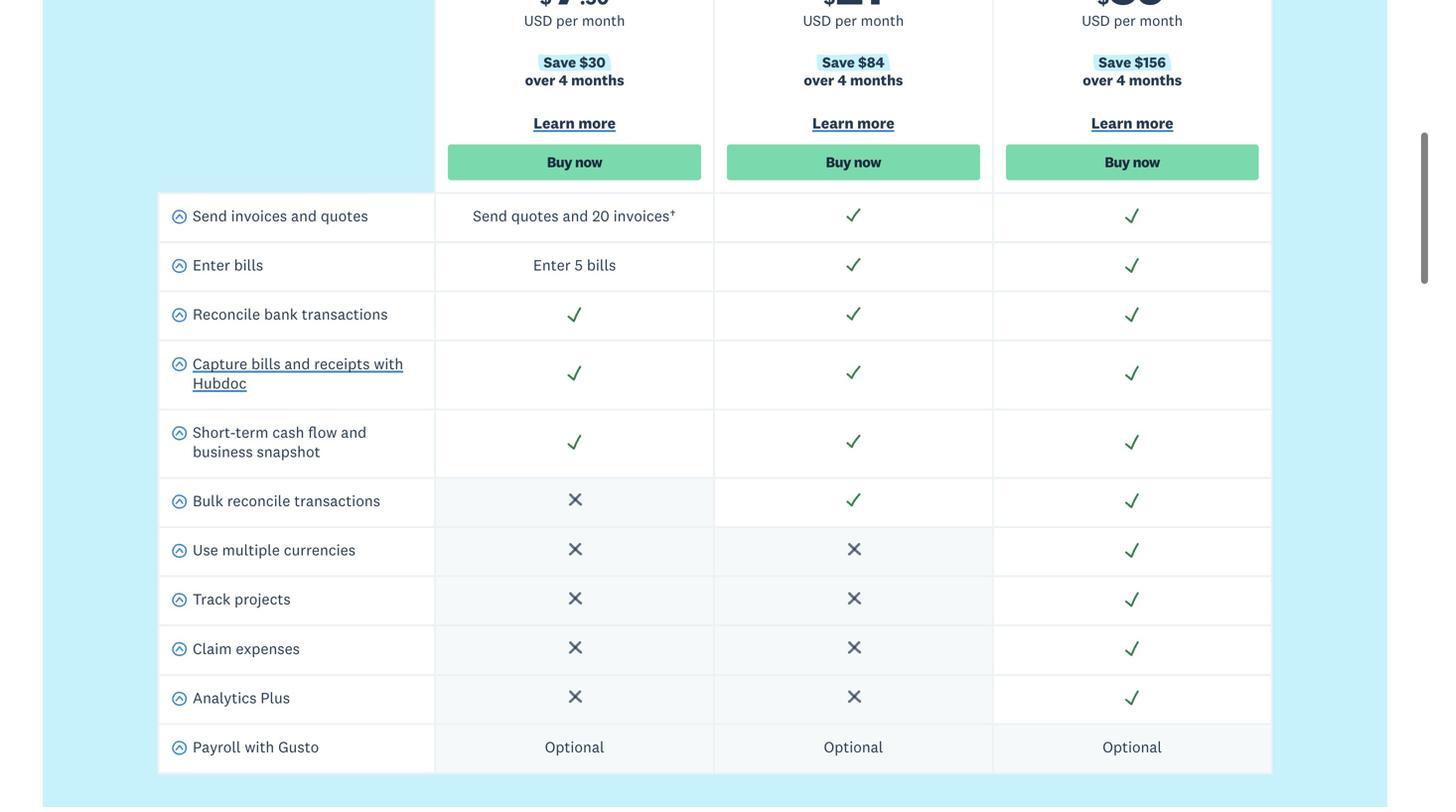 Task type: vqa. For each thing, say whether or not it's contained in the screenshot.
A list of all an accounting practice's clients displays on a laptop. image
no



Task type: describe. For each thing, give the bounding box(es) containing it.
over for save $30
[[525, 71, 556, 89]]

buy now for $156
[[1105, 153, 1160, 171]]

plus
[[261, 688, 290, 708]]

buy now link for $156
[[1006, 144, 1259, 180]]

save $156
[[1099, 53, 1166, 71]]

usd per month for $84
[[803, 11, 904, 30]]

and for receipts
[[285, 354, 310, 373]]

transactions for bulk reconcile transactions
[[294, 491, 380, 511]]

learn more link for $30
[[448, 113, 701, 136]]

excluded image for bulk reconcile transactions
[[566, 492, 584, 510]]

with inside capture bills and receipts with hubdoc
[[374, 354, 404, 373]]

reconcile bank transactions button
[[171, 305, 388, 328]]

capture bills and receipts with hubdoc
[[193, 354, 404, 393]]

usd for save $156
[[1082, 11, 1110, 30]]

send for send quotes and 20 invoices†
[[473, 206, 508, 225]]

$30
[[580, 53, 606, 71]]

send for send invoices and quotes
[[193, 206, 227, 225]]

enter bills
[[193, 255, 263, 275]]

bills right 5
[[587, 255, 616, 275]]

now for $84
[[854, 153, 881, 171]]

per for $84
[[835, 11, 857, 30]]

learn for save $156
[[1092, 113, 1133, 133]]

buy now link for $30
[[448, 144, 701, 180]]

4 for $30
[[559, 71, 568, 89]]

2 optional from the left
[[824, 737, 883, 757]]

per for $30
[[556, 11, 578, 30]]

save $84
[[822, 53, 885, 71]]

included image for analytics plus
[[1124, 689, 1142, 707]]

bulk reconcile transactions button
[[171, 491, 380, 515]]

capture bills and receipts with hubdoc button
[[171, 354, 422, 397]]

usd for save $30
[[524, 11, 552, 30]]

learn more for $30
[[534, 113, 616, 133]]

usd per month for $30
[[524, 11, 625, 30]]

more for save $84
[[857, 113, 895, 133]]

excluded image for track projects
[[845, 590, 863, 608]]

bulk reconcile transactions
[[193, 491, 380, 511]]

learn more for $156
[[1092, 113, 1174, 133]]

claim expenses button
[[171, 639, 300, 662]]

send invoices and quotes button
[[171, 206, 368, 229]]

use multiple currencies
[[193, 540, 356, 560]]

$84
[[858, 53, 885, 71]]

included image for enter bills
[[1124, 256, 1142, 274]]

excluded image for use multiple currencies
[[566, 541, 584, 559]]

1 quotes from the left
[[511, 206, 559, 225]]

4 for $84
[[838, 71, 847, 89]]

enter 5 bills
[[533, 255, 616, 275]]

and for 20
[[563, 206, 589, 225]]

now for $30
[[575, 153, 602, 171]]

usd for save $84
[[803, 11, 831, 30]]

more for save $156
[[1136, 113, 1174, 133]]

cash
[[272, 423, 304, 442]]

months for save $156
[[1129, 71, 1182, 89]]

3 optional from the left
[[1103, 737, 1162, 757]]

included image for capture bills and receipts with hubdoc
[[1124, 364, 1142, 382]]

reconcile
[[193, 305, 260, 324]]

short-
[[193, 423, 236, 442]]

enter for enter 5 bills
[[533, 255, 571, 275]]

buy now link for $84
[[727, 144, 980, 180]]

snapshot
[[257, 442, 320, 461]]

learn more for $84
[[813, 113, 895, 133]]

save $30
[[544, 53, 606, 71]]

multiple
[[222, 540, 280, 560]]

short-term cash flow and business snapshot
[[193, 423, 367, 461]]



Task type: locate. For each thing, give the bounding box(es) containing it.
4 left $30
[[559, 71, 568, 89]]

business
[[193, 442, 253, 461]]

optional
[[545, 737, 604, 757], [824, 737, 883, 757], [1103, 737, 1162, 757]]

over for save $156
[[1083, 71, 1113, 89]]

claim
[[193, 639, 232, 658]]

learn more down save $156
[[1092, 113, 1174, 133]]

0 horizontal spatial enter
[[193, 255, 230, 275]]

2 horizontal spatial per
[[1114, 11, 1136, 30]]

included image
[[845, 207, 863, 225], [1124, 207, 1142, 225], [845, 256, 863, 274], [845, 305, 863, 323], [566, 364, 584, 382], [845, 364, 863, 382], [845, 433, 863, 451], [1124, 433, 1142, 451], [845, 492, 863, 510], [1124, 492, 1142, 510], [1124, 541, 1142, 559], [1124, 640, 1142, 658]]

reconcile bank transactions
[[193, 305, 388, 324]]

0 horizontal spatial more
[[578, 113, 616, 133]]

3 per from the left
[[1114, 11, 1136, 30]]

2 usd per month from the left
[[803, 11, 904, 30]]

months
[[571, 71, 624, 89], [850, 71, 903, 89], [1129, 71, 1182, 89]]

included image
[[1124, 256, 1142, 274], [566, 305, 584, 323], [1124, 305, 1142, 323], [1124, 364, 1142, 382], [566, 433, 584, 451], [1124, 590, 1142, 608], [1124, 689, 1142, 707]]

3 buy now from the left
[[1105, 153, 1160, 171]]

months for save $30
[[571, 71, 624, 89]]

1 buy now link from the left
[[448, 144, 701, 180]]

per up save $30
[[556, 11, 578, 30]]

2 enter from the left
[[193, 255, 230, 275]]

0 horizontal spatial usd per month
[[524, 11, 625, 30]]

receipts
[[314, 354, 370, 373]]

4 for $156
[[1117, 71, 1126, 89]]

transactions for reconcile bank transactions
[[302, 305, 388, 324]]

2 learn more link from the left
[[727, 113, 980, 136]]

1 over from the left
[[525, 71, 556, 89]]

3 learn from the left
[[1092, 113, 1133, 133]]

month
[[582, 11, 625, 30], [861, 11, 904, 30], [1140, 11, 1183, 30]]

2 buy now from the left
[[826, 153, 881, 171]]

learn more link for $156
[[1006, 113, 1259, 136]]

learn for save $84
[[813, 113, 854, 133]]

20
[[592, 206, 610, 225]]

3 save from the left
[[1099, 53, 1132, 71]]

1 vertical spatial with
[[245, 738, 274, 757]]

save left $156
[[1099, 53, 1132, 71]]

3 usd per month from the left
[[1082, 11, 1183, 30]]

3 month from the left
[[1140, 11, 1183, 30]]

4 left '$84'
[[838, 71, 847, 89]]

2 over 4 months from the left
[[804, 71, 903, 89]]

over left $30
[[525, 71, 556, 89]]

0 horizontal spatial usd
[[524, 11, 552, 30]]

2 horizontal spatial buy now
[[1105, 153, 1160, 171]]

per
[[556, 11, 578, 30], [835, 11, 857, 30], [1114, 11, 1136, 30]]

reconcile
[[227, 491, 290, 511]]

with
[[374, 354, 404, 373], [245, 738, 274, 757]]

1 horizontal spatial now
[[854, 153, 881, 171]]

month up $30
[[582, 11, 625, 30]]

quotes up enter 5 bills
[[511, 206, 559, 225]]

month for save $30
[[582, 11, 625, 30]]

1 horizontal spatial over
[[804, 71, 834, 89]]

2 horizontal spatial month
[[1140, 11, 1183, 30]]

bills down invoices
[[234, 255, 263, 275]]

usd up save $30
[[524, 11, 552, 30]]

3 usd from the left
[[1082, 11, 1110, 30]]

projects
[[234, 590, 291, 609]]

analytics
[[193, 688, 257, 708]]

enter left 5
[[533, 255, 571, 275]]

learn more link down save $30
[[448, 113, 701, 136]]

2 horizontal spatial now
[[1133, 153, 1160, 171]]

month up $156
[[1140, 11, 1183, 30]]

included image for track projects
[[1124, 590, 1142, 608]]

buy now
[[547, 153, 602, 171], [826, 153, 881, 171], [1105, 153, 1160, 171]]

3 learn more from the left
[[1092, 113, 1174, 133]]

0 horizontal spatial learn
[[534, 113, 575, 133]]

over 4 months
[[525, 71, 624, 89], [804, 71, 903, 89], [1083, 71, 1182, 89]]

2 more from the left
[[857, 113, 895, 133]]

2 horizontal spatial optional
[[1103, 737, 1162, 757]]

send invoices and quotes
[[193, 206, 368, 225]]

5
[[575, 255, 583, 275]]

2 horizontal spatial buy
[[1105, 153, 1130, 171]]

excluded image for use multiple currencies
[[845, 541, 863, 559]]

0 horizontal spatial quotes
[[321, 206, 368, 225]]

3 over from the left
[[1083, 71, 1113, 89]]

0 horizontal spatial months
[[571, 71, 624, 89]]

0 horizontal spatial now
[[575, 153, 602, 171]]

2 usd from the left
[[803, 11, 831, 30]]

hubdoc
[[193, 373, 247, 393]]

3 4 from the left
[[1117, 71, 1126, 89]]

1 horizontal spatial 4
[[838, 71, 847, 89]]

0 horizontal spatial 4
[[559, 71, 568, 89]]

4
[[559, 71, 568, 89], [838, 71, 847, 89], [1117, 71, 1126, 89]]

save for save $156
[[1099, 53, 1132, 71]]

quotes
[[511, 206, 559, 225], [321, 206, 368, 225]]

send quotes and 20 invoices†
[[473, 206, 677, 225]]

0 horizontal spatial over
[[525, 71, 556, 89]]

2 buy from the left
[[826, 153, 851, 171]]

2 horizontal spatial learn
[[1092, 113, 1133, 133]]

1 learn more link from the left
[[448, 113, 701, 136]]

buy now for $30
[[547, 153, 602, 171]]

1 horizontal spatial with
[[374, 354, 404, 373]]

excluded image
[[845, 541, 863, 559], [845, 590, 863, 608], [566, 640, 584, 658], [845, 640, 863, 658]]

1 horizontal spatial buy
[[826, 153, 851, 171]]

2 over from the left
[[804, 71, 834, 89]]

1 enter from the left
[[533, 255, 571, 275]]

with right the receipts
[[374, 354, 404, 373]]

over 4 months for $156
[[1083, 71, 1182, 89]]

1 horizontal spatial months
[[850, 71, 903, 89]]

excluded image for analytics plus
[[566, 689, 584, 707]]

3 months from the left
[[1129, 71, 1182, 89]]

quotes inside button
[[321, 206, 368, 225]]

usd
[[524, 11, 552, 30], [803, 11, 831, 30], [1082, 11, 1110, 30]]

0 horizontal spatial with
[[245, 738, 274, 757]]

and inside capture bills and receipts with hubdoc
[[285, 354, 310, 373]]

now
[[575, 153, 602, 171], [854, 153, 881, 171], [1133, 153, 1160, 171]]

buy now for $84
[[826, 153, 881, 171]]

use multiple currencies button
[[171, 540, 356, 564]]

over for save $84
[[804, 71, 834, 89]]

3 now from the left
[[1133, 153, 1160, 171]]

0 horizontal spatial learn more
[[534, 113, 616, 133]]

0 horizontal spatial buy now link
[[448, 144, 701, 180]]

gusto
[[278, 738, 319, 757]]

2 months from the left
[[850, 71, 903, 89]]

learn more link down save $84
[[727, 113, 980, 136]]

buy
[[547, 153, 572, 171], [826, 153, 851, 171], [1105, 153, 1130, 171]]

transactions up currencies
[[294, 491, 380, 511]]

2 horizontal spatial learn more link
[[1006, 113, 1259, 136]]

bills inside the enter bills button
[[234, 255, 263, 275]]

0 horizontal spatial send
[[193, 206, 227, 225]]

1 learn more from the left
[[534, 113, 616, 133]]

2 horizontal spatial more
[[1136, 113, 1174, 133]]

2 horizontal spatial save
[[1099, 53, 1132, 71]]

buy for save $84
[[826, 153, 851, 171]]

with left gusto
[[245, 738, 274, 757]]

excluded image for claim expenses
[[845, 640, 863, 658]]

over 4 months for $84
[[804, 71, 903, 89]]

save for save $84
[[822, 53, 855, 71]]

included image for reconcile bank transactions
[[1124, 305, 1142, 323]]

short-term cash flow and business snapshot button
[[171, 422, 422, 465]]

more for save $30
[[578, 113, 616, 133]]

1 optional from the left
[[545, 737, 604, 757]]

usd per month up save $84
[[803, 11, 904, 30]]

2 buy now link from the left
[[727, 144, 980, 180]]

2 horizontal spatial learn more
[[1092, 113, 1174, 133]]

enter bills button
[[171, 255, 263, 279]]

2 horizontal spatial usd per month
[[1082, 11, 1183, 30]]

and inside short-term cash flow and business snapshot
[[341, 423, 367, 442]]

send inside button
[[193, 206, 227, 225]]

month for save $84
[[861, 11, 904, 30]]

send
[[473, 206, 508, 225], [193, 206, 227, 225]]

learn for save $30
[[534, 113, 575, 133]]

2 quotes from the left
[[321, 206, 368, 225]]

capture
[[193, 354, 247, 373]]

more down $30
[[578, 113, 616, 133]]

1 horizontal spatial learn
[[813, 113, 854, 133]]

3 buy now link from the left
[[1006, 144, 1259, 180]]

save
[[544, 53, 576, 71], [822, 53, 855, 71], [1099, 53, 1132, 71]]

learn more link
[[448, 113, 701, 136], [727, 113, 980, 136], [1006, 113, 1259, 136]]

and for quotes
[[291, 206, 317, 225]]

usd up save $84
[[803, 11, 831, 30]]

buy for save $30
[[547, 153, 572, 171]]

3 over 4 months from the left
[[1083, 71, 1182, 89]]

1 months from the left
[[571, 71, 624, 89]]

learn down save $30
[[534, 113, 575, 133]]

2 month from the left
[[861, 11, 904, 30]]

bills inside capture bills and receipts with hubdoc
[[251, 354, 281, 373]]

$156
[[1135, 53, 1166, 71]]

1 horizontal spatial month
[[861, 11, 904, 30]]

and left 20
[[563, 206, 589, 225]]

3 learn more link from the left
[[1006, 113, 1259, 136]]

2 learn more from the left
[[813, 113, 895, 133]]

bulk
[[193, 491, 223, 511]]

over 4 months for $30
[[525, 71, 624, 89]]

learn
[[534, 113, 575, 133], [813, 113, 854, 133], [1092, 113, 1133, 133]]

track projects
[[193, 590, 291, 609]]

1 more from the left
[[578, 113, 616, 133]]

1 month from the left
[[582, 11, 625, 30]]

2 horizontal spatial usd
[[1082, 11, 1110, 30]]

enter inside button
[[193, 255, 230, 275]]

flow
[[308, 423, 337, 442]]

1 send from the left
[[473, 206, 508, 225]]

learn down save $156
[[1092, 113, 1133, 133]]

claim expenses
[[193, 639, 300, 658]]

transactions
[[302, 305, 388, 324], [294, 491, 380, 511]]

1 horizontal spatial usd per month
[[803, 11, 904, 30]]

0 horizontal spatial month
[[582, 11, 625, 30]]

2 horizontal spatial over
[[1083, 71, 1113, 89]]

1 per from the left
[[556, 11, 578, 30]]

learn more link for $84
[[727, 113, 980, 136]]

enter up "reconcile"
[[193, 255, 230, 275]]

and left the receipts
[[285, 354, 310, 373]]

more
[[578, 113, 616, 133], [857, 113, 895, 133], [1136, 113, 1174, 133]]

0 vertical spatial transactions
[[302, 305, 388, 324]]

1 learn from the left
[[534, 113, 575, 133]]

1 usd per month from the left
[[524, 11, 625, 30]]

usd per month up save $156
[[1082, 11, 1183, 30]]

save left $30
[[544, 53, 576, 71]]

2 4 from the left
[[838, 71, 847, 89]]

0 horizontal spatial buy
[[547, 153, 572, 171]]

payroll with gusto
[[193, 738, 319, 757]]

1 horizontal spatial buy now link
[[727, 144, 980, 180]]

1 horizontal spatial quotes
[[511, 206, 559, 225]]

1 horizontal spatial optional
[[824, 737, 883, 757]]

bills
[[587, 255, 616, 275], [234, 255, 263, 275], [251, 354, 281, 373]]

analytics plus button
[[171, 688, 290, 712]]

currencies
[[284, 540, 356, 560]]

1 horizontal spatial learn more
[[813, 113, 895, 133]]

1 buy from the left
[[547, 153, 572, 171]]

buy now link
[[448, 144, 701, 180], [727, 144, 980, 180], [1006, 144, 1259, 180]]

quotes right invoices
[[321, 206, 368, 225]]

1 vertical spatial transactions
[[294, 491, 380, 511]]

2 horizontal spatial 4
[[1117, 71, 1126, 89]]

bank
[[264, 305, 298, 324]]

use
[[193, 540, 218, 560]]

invoices†
[[614, 206, 677, 225]]

4 left $156
[[1117, 71, 1126, 89]]

2 save from the left
[[822, 53, 855, 71]]

term
[[236, 423, 269, 442]]

buy for save $156
[[1105, 153, 1130, 171]]

2 send from the left
[[193, 206, 227, 225]]

learn more link down save $156
[[1006, 113, 1259, 136]]

payroll
[[193, 738, 241, 757]]

1 horizontal spatial more
[[857, 113, 895, 133]]

1 horizontal spatial enter
[[533, 255, 571, 275]]

1 over 4 months from the left
[[525, 71, 624, 89]]

month up '$84'
[[861, 11, 904, 30]]

expenses
[[236, 639, 300, 658]]

1 horizontal spatial learn more link
[[727, 113, 980, 136]]

over left $156
[[1083, 71, 1113, 89]]

more down $156
[[1136, 113, 1174, 133]]

and
[[563, 206, 589, 225], [291, 206, 317, 225], [285, 354, 310, 373], [341, 423, 367, 442]]

and right invoices
[[291, 206, 317, 225]]

bills right capture
[[251, 354, 281, 373]]

usd per month
[[524, 11, 625, 30], [803, 11, 904, 30], [1082, 11, 1183, 30]]

analytics plus
[[193, 688, 290, 708]]

0 horizontal spatial over 4 months
[[525, 71, 624, 89]]

over left '$84'
[[804, 71, 834, 89]]

and right flow
[[341, 423, 367, 442]]

2 now from the left
[[854, 153, 881, 171]]

1 now from the left
[[575, 153, 602, 171]]

1 save from the left
[[544, 53, 576, 71]]

2 horizontal spatial over 4 months
[[1083, 71, 1182, 89]]

0 horizontal spatial per
[[556, 11, 578, 30]]

per for $156
[[1114, 11, 1136, 30]]

1 horizontal spatial usd
[[803, 11, 831, 30]]

enter for enter bills
[[193, 255, 230, 275]]

usd up save $156
[[1082, 11, 1110, 30]]

invoices
[[231, 206, 287, 225]]

payroll with gusto button
[[171, 737, 319, 761]]

1 buy now from the left
[[547, 153, 602, 171]]

track
[[193, 590, 231, 609]]

months for save $84
[[850, 71, 903, 89]]

1 horizontal spatial over 4 months
[[804, 71, 903, 89]]

excluded image
[[566, 492, 584, 510], [566, 541, 584, 559], [566, 590, 584, 608], [566, 689, 584, 707], [845, 689, 863, 707]]

usd per month for $156
[[1082, 11, 1183, 30]]

1 horizontal spatial buy now
[[826, 153, 881, 171]]

per up save $84
[[835, 11, 857, 30]]

1 horizontal spatial per
[[835, 11, 857, 30]]

1 usd from the left
[[524, 11, 552, 30]]

more down '$84'
[[857, 113, 895, 133]]

track projects button
[[171, 590, 291, 613]]

0 horizontal spatial learn more link
[[448, 113, 701, 136]]

0 horizontal spatial buy now
[[547, 153, 602, 171]]

1 horizontal spatial send
[[473, 206, 508, 225]]

learn more down save $30
[[534, 113, 616, 133]]

save left '$84'
[[822, 53, 855, 71]]

2 learn from the left
[[813, 113, 854, 133]]

0 vertical spatial with
[[374, 354, 404, 373]]

learn more down save $84
[[813, 113, 895, 133]]

3 buy from the left
[[1105, 153, 1130, 171]]

enter
[[533, 255, 571, 275], [193, 255, 230, 275]]

2 horizontal spatial months
[[1129, 71, 1182, 89]]

bills for capture bills and receipts with hubdoc
[[251, 354, 281, 373]]

1 horizontal spatial save
[[822, 53, 855, 71]]

per up save $156
[[1114, 11, 1136, 30]]

usd per month up save $30
[[524, 11, 625, 30]]

over
[[525, 71, 556, 89], [804, 71, 834, 89], [1083, 71, 1113, 89]]

with inside button
[[245, 738, 274, 757]]

0 horizontal spatial save
[[544, 53, 576, 71]]

2 horizontal spatial buy now link
[[1006, 144, 1259, 180]]

bills for enter bills
[[234, 255, 263, 275]]

excluded image for track projects
[[566, 590, 584, 608]]

learn more
[[534, 113, 616, 133], [813, 113, 895, 133], [1092, 113, 1174, 133]]

1 4 from the left
[[559, 71, 568, 89]]

0 horizontal spatial optional
[[545, 737, 604, 757]]

learn down save $84
[[813, 113, 854, 133]]

now for $156
[[1133, 153, 1160, 171]]

2 per from the left
[[835, 11, 857, 30]]

save for save $30
[[544, 53, 576, 71]]

month for save $156
[[1140, 11, 1183, 30]]

transactions up the receipts
[[302, 305, 388, 324]]

3 more from the left
[[1136, 113, 1174, 133]]



